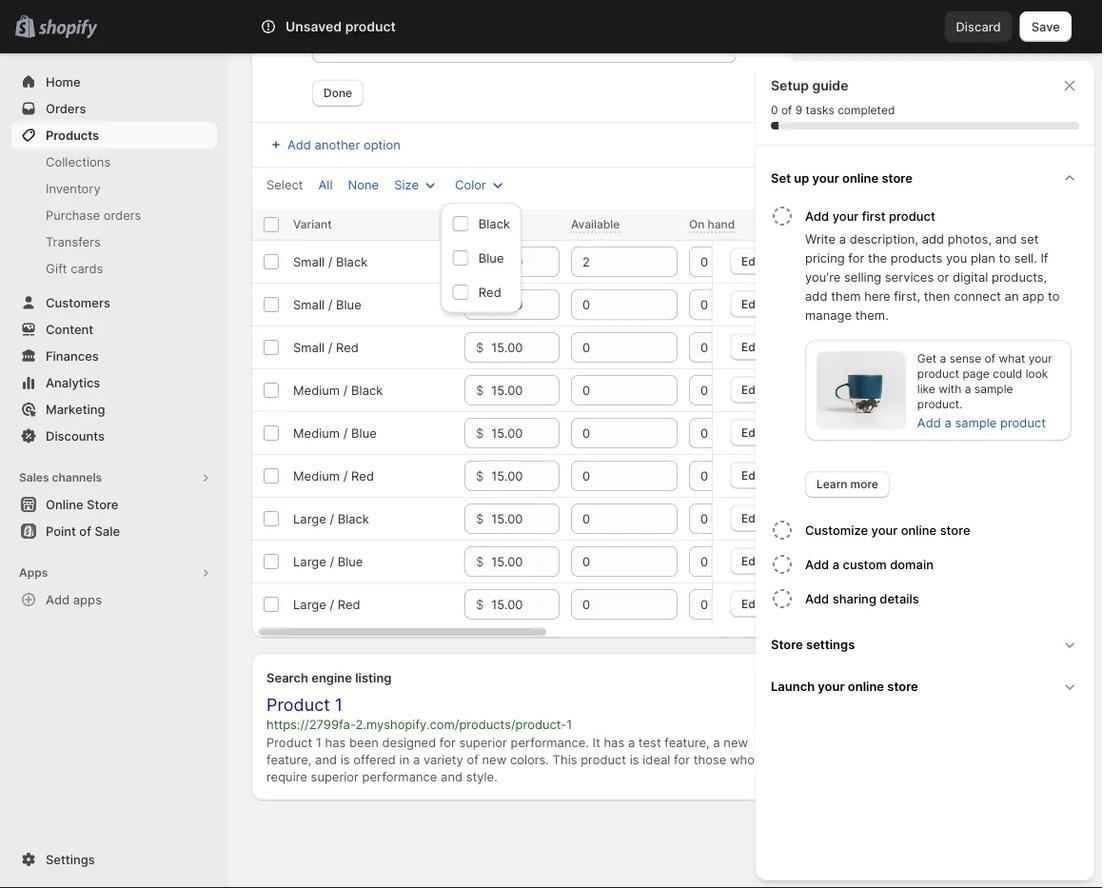 Task type: locate. For each thing, give the bounding box(es) containing it.
2 options element from the top
[[293, 297, 361, 312]]

medium / black
[[293, 383, 383, 397]]

/ down medium / black
[[343, 425, 348, 440]]

1 vertical spatial new
[[482, 752, 507, 767]]

feature, up 'those'
[[665, 735, 710, 750]]

$ text field for small / red
[[491, 332, 560, 363]]

blue for small / blue
[[336, 297, 361, 312]]

2 large from the top
[[293, 554, 326, 569]]

options element up small / red
[[293, 297, 361, 312]]

home link
[[11, 69, 217, 95]]

5 options element from the top
[[293, 425, 377, 440]]

offered
[[353, 752, 396, 767]]

online
[[842, 170, 879, 185], [901, 523, 937, 537], [848, 679, 884, 693]]

blue down price
[[479, 250, 504, 265]]

mark add sharing details as done image
[[771, 587, 794, 610]]

online inside the customize your online store button
[[901, 523, 937, 537]]

1 vertical spatial superior
[[311, 769, 359, 784]]

0 horizontal spatial new
[[482, 752, 507, 767]]

1 vertical spatial add
[[805, 288, 828, 303]]

require
[[267, 769, 307, 784]]

your right the launch
[[818, 679, 845, 693]]

black down color dropdown button
[[479, 216, 510, 231]]

your inside the customize your online store button
[[872, 523, 898, 537]]

if
[[1041, 250, 1048, 265]]

/ down the large / blue
[[330, 597, 334, 612]]

to right the app
[[1048, 288, 1060, 303]]

your inside "get a sense of what your product page could look like with a sample product. add a sample product"
[[1029, 352, 1053, 366]]

then
[[924, 288, 950, 303]]

digital
[[953, 269, 988, 284]]

add apps button
[[11, 586, 217, 613]]

is down 'been'
[[340, 752, 350, 767]]

2 $ from the top
[[476, 383, 484, 397]]

/ down small / blue
[[328, 340, 333, 355]]

add
[[922, 231, 944, 246], [805, 288, 828, 303]]

store down store settings button
[[887, 679, 918, 693]]

blue down medium / black
[[351, 425, 377, 440]]

$
[[476, 340, 484, 355], [476, 383, 484, 397], [476, 425, 484, 440], [476, 468, 484, 483], [476, 511, 484, 526], [476, 554, 484, 569], [476, 597, 484, 612]]

0 vertical spatial new
[[724, 735, 748, 750]]

0 vertical spatial to
[[999, 250, 1011, 265]]

and left set
[[995, 231, 1017, 246]]

options element containing medium / red
[[293, 468, 374, 483]]

new up style.
[[482, 752, 507, 767]]

5 $ from the top
[[476, 511, 484, 526]]

blue down small / black
[[336, 297, 361, 312]]

options element down variant
[[293, 254, 368, 269]]

in
[[399, 752, 410, 767]]

store up add a custom domain button at the right bottom of page
[[940, 523, 970, 537]]

1 $ text field from the top
[[491, 332, 560, 363]]

for right ideal
[[674, 752, 690, 767]]

red for medium / red
[[351, 468, 374, 483]]

feature,
[[665, 735, 710, 750], [267, 752, 312, 767]]

small
[[293, 254, 325, 269], [293, 297, 325, 312], [293, 340, 325, 355]]

products link
[[11, 122, 217, 148]]

edit for medium / black
[[742, 382, 763, 396]]

red down the large / blue
[[338, 597, 360, 612]]

mark add a custom domain as done image
[[771, 553, 794, 576]]

sample down product.
[[955, 415, 997, 430]]

0 vertical spatial superior
[[459, 735, 507, 750]]

black up medium / blue
[[351, 383, 383, 397]]

0 vertical spatial $ text field
[[491, 332, 560, 363]]

sample down could
[[975, 382, 1013, 396]]

options element containing medium / black
[[293, 383, 383, 397]]

product down 'https://2799fa-'
[[267, 735, 312, 750]]

1 vertical spatial online
[[901, 523, 937, 537]]

large up large / red
[[293, 554, 326, 569]]

small down variant
[[293, 254, 325, 269]]

search left engine
[[267, 670, 308, 685]]

options element for $ text box for medium / blue
[[293, 425, 377, 440]]

0 horizontal spatial is
[[340, 752, 350, 767]]

1 vertical spatial and
[[315, 752, 337, 767]]

black for medium / black
[[351, 383, 383, 397]]

0 horizontal spatial for
[[440, 735, 456, 750]]

for inside write a description, add photos, and set pricing for the products you plan to sell. if you're selling services or digital products, add them here first, then connect an app to manage them.
[[848, 250, 865, 265]]

your up look
[[1029, 352, 1053, 366]]

/ for medium / blue
[[343, 425, 348, 440]]

3 $ text field from the top
[[491, 461, 560, 491]]

/ down medium / blue
[[343, 468, 348, 483]]

look
[[1026, 367, 1048, 381]]

2.myshopify.com/products/product-
[[355, 717, 567, 731]]

1 vertical spatial store
[[771, 637, 803, 652]]

store for customize your online store
[[940, 523, 970, 537]]

collections
[[46, 154, 111, 169]]

online store
[[46, 497, 118, 512]]

red
[[479, 285, 501, 299], [336, 340, 359, 355], [351, 468, 374, 483], [338, 597, 360, 612]]

medium up medium / red
[[293, 425, 340, 440]]

1 horizontal spatial new
[[724, 735, 748, 750]]

/ for small / black
[[328, 254, 333, 269]]

1 vertical spatial product
[[267, 735, 312, 750]]

your inside the "add your first product" button
[[833, 208, 859, 223]]

size
[[394, 177, 419, 192]]

has right the it on the bottom
[[604, 735, 625, 750]]

3 medium from the top
[[293, 468, 340, 483]]

0 horizontal spatial add
[[805, 288, 828, 303]]

your up the add a custom domain
[[872, 523, 898, 537]]

None number field
[[571, 247, 649, 277], [689, 247, 767, 277], [571, 289, 649, 320], [689, 289, 767, 320], [571, 332, 649, 363], [689, 332, 767, 363], [571, 375, 649, 405], [689, 375, 767, 405], [571, 418, 649, 448], [689, 418, 767, 448], [571, 461, 649, 491], [689, 461, 767, 491], [571, 504, 649, 534], [689, 504, 767, 534], [571, 546, 649, 577], [689, 546, 767, 577], [571, 589, 649, 620], [689, 589, 767, 620], [571, 247, 649, 277], [689, 247, 767, 277], [571, 289, 649, 320], [689, 289, 767, 320], [571, 332, 649, 363], [689, 332, 767, 363], [571, 375, 649, 405], [689, 375, 767, 405], [571, 418, 649, 448], [689, 418, 767, 448], [571, 461, 649, 491], [689, 461, 767, 491], [571, 504, 649, 534], [689, 504, 767, 534], [571, 546, 649, 577], [689, 546, 767, 577], [571, 589, 649, 620], [689, 589, 767, 620]]

1 vertical spatial search
[[267, 670, 308, 685]]

0 vertical spatial online
[[842, 170, 879, 185]]

2 horizontal spatial for
[[848, 250, 865, 265]]

is left ideal
[[630, 752, 639, 767]]

edit for large / red
[[742, 597, 763, 610]]

small / red
[[293, 340, 359, 355]]

2 horizontal spatial and
[[995, 231, 1017, 246]]

/ down medium / red
[[330, 511, 334, 526]]

1 product from the top
[[267, 694, 330, 715]]

orders
[[46, 101, 86, 116]]

4 options element from the top
[[293, 383, 383, 397]]

2 vertical spatial and
[[441, 769, 463, 784]]

online inside launch your online store button
[[848, 679, 884, 693]]

2 medium from the top
[[293, 425, 340, 440]]

4 $ from the top
[[476, 468, 484, 483]]

options element containing large / black
[[293, 511, 369, 526]]

options element containing large / blue
[[293, 554, 363, 569]]

0 vertical spatial feature,
[[665, 735, 710, 750]]

of up style.
[[467, 752, 479, 767]]

on
[[689, 217, 705, 231]]

gift cards link
[[11, 255, 217, 282]]

9 options element from the top
[[293, 597, 360, 612]]

edit button for large / blue
[[730, 548, 774, 574]]

0 horizontal spatial to
[[999, 250, 1011, 265]]

store settings button
[[763, 623, 1087, 665]]

/ down variant
[[328, 254, 333, 269]]

product
[[267, 694, 330, 715], [267, 735, 312, 750]]

point of sale button
[[0, 518, 228, 544]]

new up who
[[724, 735, 748, 750]]

/ down small / black
[[328, 297, 333, 312]]

https://2799fa-
[[267, 717, 355, 731]]

0 vertical spatial store
[[87, 497, 118, 512]]

sample
[[975, 382, 1013, 396], [955, 415, 997, 430]]

services
[[885, 269, 934, 284]]

product inside the "add your first product" button
[[889, 208, 935, 223]]

options element up large / red
[[293, 554, 363, 569]]

$ for small / red
[[476, 340, 484, 355]]

options element for large / black $ text box
[[293, 511, 369, 526]]

9
[[795, 103, 803, 117]]

1 $ text field from the top
[[491, 375, 560, 405]]

0 vertical spatial for
[[848, 250, 865, 265]]

product down look
[[1000, 415, 1046, 430]]

and inside write a description, add photos, and set pricing for the products you plan to sell. if you're selling services or digital products, add them here first, then connect an app to manage them.
[[995, 231, 1017, 246]]

1 vertical spatial sample
[[955, 415, 997, 430]]

3 large from the top
[[293, 597, 326, 612]]

add right mark add sharing details as done image
[[805, 591, 829, 606]]

0 horizontal spatial has
[[325, 735, 346, 750]]

medium up large / black
[[293, 468, 340, 483]]

7 options element from the top
[[293, 511, 369, 526]]

1 vertical spatial for
[[440, 735, 456, 750]]

small down small / blue
[[293, 340, 325, 355]]

options element down the large / blue
[[293, 597, 360, 612]]

2 is from the left
[[630, 752, 639, 767]]

1 vertical spatial store
[[940, 523, 970, 537]]

option
[[364, 137, 400, 152]]

write a description, add photos, and set pricing for the products you plan to sell. if you're selling services or digital products, add them here first, then connect an app to manage them.
[[805, 231, 1060, 322]]

options element for medium / black's $ text box
[[293, 383, 383, 397]]

blue down large / black
[[338, 554, 363, 569]]

small / black
[[293, 254, 368, 269]]

2 vertical spatial for
[[674, 752, 690, 767]]

edit
[[742, 254, 763, 268], [742, 297, 763, 311], [742, 340, 763, 353], [742, 382, 763, 396], [742, 425, 763, 439], [742, 468, 763, 482], [742, 511, 763, 525], [742, 554, 763, 568], [742, 597, 763, 610], [755, 670, 778, 685]]

for
[[848, 250, 865, 265], [440, 735, 456, 750], [674, 752, 690, 767]]

product down the it on the bottom
[[581, 752, 626, 767]]

of left sale
[[79, 524, 91, 538]]

transfers link
[[11, 228, 217, 255]]

a left custom at the bottom right
[[833, 557, 840, 572]]

product up the "description," at the right
[[889, 208, 935, 223]]

2 vertical spatial online
[[848, 679, 884, 693]]

options element containing small / red
[[293, 340, 359, 355]]

your left first
[[833, 208, 859, 223]]

0 vertical spatial large
[[293, 511, 326, 526]]

engine
[[311, 670, 352, 685]]

purchase
[[46, 208, 100, 222]]

7 $ from the top
[[476, 597, 484, 612]]

$ text field
[[491, 375, 560, 405], [491, 418, 560, 448], [491, 461, 560, 491], [491, 504, 560, 534], [491, 589, 560, 620]]

large for large / red
[[293, 597, 326, 612]]

add down product.
[[917, 415, 941, 430]]

/ for large / red
[[330, 597, 334, 612]]

add for first
[[805, 208, 829, 223]]

store up sale
[[87, 497, 118, 512]]

0 vertical spatial product
[[267, 694, 330, 715]]

0 vertical spatial medium
[[293, 383, 340, 397]]

1 horizontal spatial to
[[1048, 288, 1060, 303]]

/ for small / blue
[[328, 297, 333, 312]]

options element for $ text field corresponding to large / blue
[[293, 554, 363, 569]]

product down get
[[917, 367, 960, 381]]

1 down engine
[[335, 694, 343, 715]]

0 vertical spatial search
[[306, 19, 347, 34]]

2 vertical spatial large
[[293, 597, 326, 612]]

1 horizontal spatial store
[[771, 637, 803, 652]]

1 horizontal spatial 1
[[335, 694, 343, 715]]

edit for small / black
[[742, 254, 763, 268]]

2 $ text field from the top
[[491, 418, 560, 448]]

product up 'https://2799fa-'
[[267, 694, 330, 715]]

black up small / blue
[[336, 254, 368, 269]]

3 options element from the top
[[293, 340, 359, 355]]

2 small from the top
[[293, 297, 325, 312]]

add up write at the right of the page
[[805, 208, 829, 223]]

on hand
[[689, 217, 735, 231]]

8 options element from the top
[[293, 554, 363, 569]]

feature, up require
[[267, 752, 312, 767]]

$ text field for medium / red
[[491, 461, 560, 491]]

add down you're
[[805, 288, 828, 303]]

options element up medium / red
[[293, 425, 377, 440]]

1 medium from the top
[[293, 383, 340, 397]]

$ for medium / blue
[[476, 425, 484, 440]]

of
[[781, 103, 792, 117], [985, 352, 996, 366], [79, 524, 91, 538], [467, 752, 479, 767]]

superior down 2.myshopify.com/products/product-
[[459, 735, 507, 750]]

online for customize your online store
[[901, 523, 937, 537]]

products,
[[992, 269, 1047, 284]]

customize your online store button
[[805, 513, 1087, 547]]

of up the page
[[985, 352, 996, 366]]

1 small from the top
[[293, 254, 325, 269]]

add for option
[[287, 137, 311, 152]]

online store button
[[0, 491, 228, 518]]

1 down 'https://2799fa-'
[[316, 735, 322, 750]]

options element containing large / red
[[293, 597, 360, 612]]

3 small from the top
[[293, 340, 325, 355]]

add a custom domain
[[805, 557, 934, 572]]

large for large / black
[[293, 511, 326, 526]]

of inside point of sale link
[[79, 524, 91, 538]]

discounts
[[46, 428, 105, 443]]

1 horizontal spatial add
[[922, 231, 944, 246]]

settings link
[[11, 846, 217, 873]]

a inside button
[[833, 557, 840, 572]]

0 horizontal spatial feature,
[[267, 752, 312, 767]]

2 $ text field from the top
[[491, 546, 560, 577]]

3 $ from the top
[[476, 425, 484, 440]]

1 $ from the top
[[476, 340, 484, 355]]

online up domain
[[901, 523, 937, 537]]

2 vertical spatial small
[[293, 340, 325, 355]]

products
[[891, 250, 943, 265]]

1 horizontal spatial has
[[604, 735, 625, 750]]

add left the another in the left of the page
[[287, 137, 311, 152]]

learn more
[[817, 477, 878, 491]]

add up products
[[922, 231, 944, 246]]

add sharing details button
[[805, 582, 1087, 616]]

1 vertical spatial large
[[293, 554, 326, 569]]

edit for small / blue
[[742, 297, 763, 311]]

apps button
[[11, 560, 217, 586]]

add right mark add a custom domain as done icon on the right bottom
[[805, 557, 829, 572]]

black down medium / red
[[338, 511, 369, 526]]

products
[[46, 128, 99, 142]]

of left 9
[[781, 103, 792, 117]]

medium / red
[[293, 468, 374, 483]]

point
[[46, 524, 76, 538]]

large for large / blue
[[293, 554, 326, 569]]

description,
[[850, 231, 919, 246]]

options element
[[293, 254, 368, 269], [293, 297, 361, 312], [293, 340, 359, 355], [293, 383, 383, 397], [293, 425, 377, 440], [293, 468, 374, 483], [293, 511, 369, 526], [293, 554, 363, 569], [293, 597, 360, 612]]

black for small / black
[[336, 254, 368, 269]]

5 $ text field from the top
[[491, 589, 560, 620]]

2 horizontal spatial 1
[[567, 717, 572, 731]]

1 options element from the top
[[293, 254, 368, 269]]

options element down small / blue
[[293, 340, 359, 355]]

$ text field for medium / black
[[491, 375, 560, 405]]

/
[[328, 254, 333, 269], [328, 297, 333, 312], [328, 340, 333, 355], [343, 383, 348, 397], [343, 425, 348, 440], [343, 468, 348, 483], [330, 511, 334, 526], [330, 554, 334, 569], [330, 597, 334, 612]]

2 vertical spatial store
[[887, 679, 918, 693]]

1 vertical spatial feature,
[[267, 752, 312, 767]]

plan
[[971, 250, 996, 265]]

search for search
[[306, 19, 347, 34]]

edit button for medium / black
[[730, 376, 774, 403]]

1 vertical spatial small
[[293, 297, 325, 312]]

1 large from the top
[[293, 511, 326, 526]]

online up add your first product
[[842, 170, 879, 185]]

photos,
[[948, 231, 992, 246]]

options element up medium / blue
[[293, 383, 383, 397]]

marketing
[[46, 402, 105, 416]]

sales channels
[[19, 471, 102, 484]]

red for large / red
[[338, 597, 360, 612]]

1 up 'performance.'
[[567, 717, 572, 731]]

to left "sell."
[[999, 250, 1011, 265]]

product inside product 1 https://2799fa-2.myshopify.com/products/product-1 product 1 has been designed for superior performance. it has a test feature, a new feature, and is offered in a variety of new colors. this product is ideal for those who require superior performance and style.
[[581, 752, 626, 767]]

medium down small / red
[[293, 383, 340, 397]]

customers
[[46, 295, 110, 310]]

1
[[335, 694, 343, 715], [567, 717, 572, 731], [316, 735, 322, 750]]

sell.
[[1014, 250, 1037, 265]]

$ for medium / black
[[476, 383, 484, 397]]

edit button
[[730, 248, 774, 274], [730, 291, 774, 317], [730, 333, 774, 360], [730, 376, 774, 403], [730, 419, 774, 446], [730, 462, 774, 489], [730, 505, 774, 531], [730, 548, 774, 574], [730, 590, 774, 617], [744, 664, 789, 691]]

mark add your first product as done image
[[771, 205, 794, 227]]

/ down large / black
[[330, 554, 334, 569]]

black for large / black
[[338, 511, 369, 526]]

edit for large / blue
[[742, 554, 763, 568]]

1 is from the left
[[340, 752, 350, 767]]

$ text field
[[491, 332, 560, 363], [491, 546, 560, 577]]

red down medium / blue
[[351, 468, 374, 483]]

online down settings
[[848, 679, 884, 693]]

red down 0.00 text box
[[479, 285, 501, 299]]

6 options element from the top
[[293, 468, 374, 483]]

for up 'selling'
[[848, 250, 865, 265]]

and down 'https://2799fa-'
[[315, 752, 337, 767]]

6 $ from the top
[[476, 554, 484, 569]]

4 $ text field from the top
[[491, 504, 560, 534]]

/ up medium / blue
[[343, 383, 348, 397]]

learn
[[817, 477, 848, 491]]

search up done
[[306, 19, 347, 34]]

0 horizontal spatial 1
[[316, 735, 322, 750]]

been
[[349, 735, 379, 750]]

store up first
[[882, 170, 913, 185]]

0 vertical spatial and
[[995, 231, 1017, 246]]

is
[[340, 752, 350, 767], [630, 752, 639, 767]]

your inside launch your online store button
[[818, 679, 845, 693]]

/ for large / blue
[[330, 554, 334, 569]]

options element down medium / blue
[[293, 468, 374, 483]]

0 horizontal spatial store
[[87, 497, 118, 512]]

store up the launch
[[771, 637, 803, 652]]

your for add your first product
[[833, 208, 859, 223]]

red for small / red
[[336, 340, 359, 355]]

options element containing medium / blue
[[293, 425, 377, 440]]

discard
[[956, 19, 1001, 34]]

1 vertical spatial $ text field
[[491, 546, 560, 577]]

for up variety
[[440, 735, 456, 750]]

0 vertical spatial small
[[293, 254, 325, 269]]

style.
[[466, 769, 498, 784]]

hand
[[708, 217, 735, 231]]

search inside search button
[[306, 19, 347, 34]]

superior down 'offered'
[[311, 769, 359, 784]]

store
[[882, 170, 913, 185], [940, 523, 970, 537], [887, 679, 918, 693]]

add a sample product button
[[906, 409, 1057, 436]]

$ text field for large / red
[[491, 589, 560, 620]]

selling
[[844, 269, 882, 284]]

product
[[345, 19, 396, 35], [889, 208, 935, 223], [917, 367, 960, 381], [1000, 415, 1046, 430], [581, 752, 626, 767]]

options element down medium / red
[[293, 511, 369, 526]]

those
[[694, 752, 727, 767]]

your right up at right
[[812, 170, 839, 185]]

large up the large / blue
[[293, 511, 326, 526]]

get
[[917, 352, 937, 366]]

edit button for large / black
[[730, 505, 774, 531]]

1 vertical spatial medium
[[293, 425, 340, 440]]

has left 'been'
[[325, 735, 346, 750]]

$ text field for large / black
[[491, 504, 560, 534]]

1 horizontal spatial for
[[674, 752, 690, 767]]

2 vertical spatial 1
[[316, 735, 322, 750]]

2 vertical spatial medium
[[293, 468, 340, 483]]

1 horizontal spatial is
[[630, 752, 639, 767]]

small up small / red
[[293, 297, 325, 312]]



Task type: describe. For each thing, give the bounding box(es) containing it.
tasks
[[806, 103, 835, 117]]

marketing link
[[11, 396, 217, 423]]

you
[[946, 250, 967, 265]]

small for small / blue
[[293, 297, 325, 312]]

$ for large / red
[[476, 597, 484, 612]]

a down product.
[[945, 415, 952, 430]]

cards
[[71, 261, 103, 276]]

of inside "get a sense of what your product page could look like with a sample product. add a sample product"
[[985, 352, 996, 366]]

medium / blue
[[293, 425, 377, 440]]

manage
[[805, 307, 852, 322]]

settings
[[46, 852, 95, 867]]

your inside "set up your online store" button
[[812, 170, 839, 185]]

unsaved
[[286, 19, 342, 35]]

medium for medium / red
[[293, 468, 340, 483]]

first
[[862, 208, 886, 223]]

mark customize your online store as done image
[[771, 519, 794, 542]]

add another option button
[[255, 131, 412, 158]]

medium for medium / black
[[293, 383, 340, 397]]

set
[[1021, 231, 1039, 246]]

them.
[[855, 307, 889, 322]]

2 has from the left
[[604, 735, 625, 750]]

it
[[593, 735, 600, 750]]

blue for large / blue
[[338, 554, 363, 569]]

custom
[[843, 557, 887, 572]]

edit button for large / red
[[730, 590, 774, 617]]

all
[[318, 177, 333, 192]]

search for search engine listing
[[267, 670, 308, 685]]

setup guide dialog
[[756, 61, 1095, 880]]

0.00 text field
[[491, 247, 560, 277]]

your for customize your online store
[[872, 523, 898, 537]]

0.00 text field
[[491, 289, 560, 320]]

1 horizontal spatial feature,
[[665, 735, 710, 750]]

$ text field for medium / blue
[[491, 418, 560, 448]]

none
[[348, 177, 379, 192]]

1 horizontal spatial and
[[441, 769, 463, 784]]

1 vertical spatial 1
[[567, 717, 572, 731]]

options element for $ text box related to large / red
[[293, 597, 360, 612]]

options element for medium / red's $ text box
[[293, 468, 374, 483]]

write
[[805, 231, 836, 246]]

size button
[[383, 171, 451, 198]]

options element for $ text field corresponding to small / red
[[293, 340, 359, 355]]

page
[[963, 367, 990, 381]]

collections link
[[11, 148, 217, 175]]

all button
[[307, 171, 344, 198]]

large / blue
[[293, 554, 363, 569]]

home
[[46, 74, 81, 89]]

launch your online store
[[771, 679, 918, 693]]

a up 'those'
[[713, 735, 720, 750]]

Add another value text field
[[312, 32, 736, 63]]

edit button for small / red
[[730, 333, 774, 360]]

shopify image
[[38, 19, 97, 39]]

$ text field for large / blue
[[491, 546, 560, 577]]

inventory
[[46, 181, 101, 196]]

sales
[[19, 471, 49, 484]]

performance
[[362, 769, 437, 784]]

0 vertical spatial 1
[[335, 694, 343, 715]]

/ for medium / red
[[343, 468, 348, 483]]

0 vertical spatial add
[[922, 231, 944, 246]]

app
[[1022, 288, 1044, 303]]

finances
[[46, 348, 99, 363]]

0 of 9 tasks completed
[[771, 103, 895, 117]]

/ for large / black
[[330, 511, 334, 526]]

add your first product button
[[805, 199, 1087, 229]]

add inside "get a sense of what your product page could look like with a sample product. add a sample product"
[[917, 415, 941, 430]]

0
[[771, 103, 778, 117]]

store inside button
[[771, 637, 803, 652]]

transfers
[[46, 234, 101, 249]]

colors.
[[510, 752, 549, 767]]

color button
[[444, 171, 519, 198]]

get a sense of what your product page could look like with a sample product. add a sample product
[[917, 352, 1053, 430]]

what
[[999, 352, 1025, 366]]

search button
[[275, 11, 827, 42]]

a right in at the left
[[413, 752, 420, 767]]

small for small / red
[[293, 340, 325, 355]]

this
[[553, 752, 577, 767]]

/ for medium / black
[[343, 383, 348, 397]]

a left test
[[628, 735, 635, 750]]

guide
[[812, 78, 849, 94]]

edit for small / red
[[742, 340, 763, 353]]

listing
[[355, 670, 392, 685]]

purchase orders
[[46, 208, 141, 222]]

blue for medium / blue
[[351, 425, 377, 440]]

sense
[[950, 352, 982, 366]]

2 product from the top
[[267, 735, 312, 750]]

setup guide
[[771, 78, 849, 94]]

set up your online store
[[771, 170, 913, 185]]

apps
[[73, 592, 102, 607]]

/ for small / red
[[328, 340, 333, 355]]

up
[[794, 170, 809, 185]]

0 vertical spatial store
[[882, 170, 913, 185]]

edit for medium / blue
[[742, 425, 763, 439]]

small for small / black
[[293, 254, 325, 269]]

store inside button
[[87, 497, 118, 512]]

online inside "set up your online store" button
[[842, 170, 879, 185]]

who
[[730, 752, 755, 767]]

could
[[993, 367, 1023, 381]]

product right unsaved
[[345, 19, 396, 35]]

1 horizontal spatial superior
[[459, 735, 507, 750]]

0 horizontal spatial superior
[[311, 769, 359, 784]]

a down the page
[[965, 382, 971, 396]]

details
[[880, 591, 919, 606]]

add for details
[[805, 591, 829, 606]]

edit button for small / blue
[[730, 291, 774, 317]]

1 has from the left
[[325, 735, 346, 750]]

performance.
[[511, 735, 589, 750]]

content
[[46, 322, 93, 336]]

color
[[455, 177, 486, 192]]

options element containing small / blue
[[293, 297, 361, 312]]

variety
[[423, 752, 463, 767]]

add your first product
[[805, 208, 935, 223]]

$ for large / black
[[476, 511, 484, 526]]

like
[[917, 382, 935, 396]]

content link
[[11, 316, 217, 343]]

price
[[464, 217, 492, 231]]

the
[[868, 250, 887, 265]]

your for launch your online store
[[818, 679, 845, 693]]

edit button for medium / red
[[730, 462, 774, 489]]

a inside write a description, add photos, and set pricing for the products you plan to sell. if you're selling services or digital products, add them here first, then connect an app to manage them.
[[839, 231, 846, 246]]

customize
[[805, 523, 868, 537]]

edit for medium / red
[[742, 468, 763, 482]]

store settings
[[771, 637, 855, 652]]

store for launch your online store
[[887, 679, 918, 693]]

1 vertical spatial to
[[1048, 288, 1060, 303]]

edit button for small / black
[[730, 248, 774, 274]]

edit for large / black
[[742, 511, 763, 525]]

designed
[[382, 735, 436, 750]]

add left apps
[[46, 592, 70, 607]]

variant
[[293, 217, 332, 231]]

medium for medium / blue
[[293, 425, 340, 440]]

edit button for medium / blue
[[730, 419, 774, 446]]

a right get
[[940, 352, 946, 366]]

analytics
[[46, 375, 100, 390]]

add for custom
[[805, 557, 829, 572]]

sale
[[95, 524, 120, 538]]

launch your online store button
[[763, 665, 1087, 707]]

purchase orders link
[[11, 202, 217, 228]]

setup
[[771, 78, 809, 94]]

0 vertical spatial sample
[[975, 382, 1013, 396]]

of inside product 1 https://2799fa-2.myshopify.com/products/product-1 product 1 has been designed for superior performance. it has a test feature, a new feature, and is offered in a variety of new colors. this product is ideal for those who require superior performance and style.
[[467, 752, 479, 767]]

unsaved product
[[286, 19, 396, 35]]

inventory link
[[11, 175, 217, 202]]

large / black
[[293, 511, 369, 526]]

$ for medium / red
[[476, 468, 484, 483]]

add another option
[[287, 137, 400, 152]]

set up your online store button
[[763, 157, 1087, 199]]

$ for large / blue
[[476, 554, 484, 569]]

discard button
[[945, 11, 1013, 42]]

test
[[639, 735, 661, 750]]

add apps
[[46, 592, 102, 607]]

options element containing small / black
[[293, 254, 368, 269]]

online for launch your online store
[[848, 679, 884, 693]]

none button
[[336, 171, 390, 198]]

add your first product element
[[767, 229, 1087, 498]]

0 horizontal spatial and
[[315, 752, 337, 767]]

settings
[[806, 637, 855, 652]]



Task type: vqa. For each thing, say whether or not it's contained in the screenshot.
Small / Blue on the top left
yes



